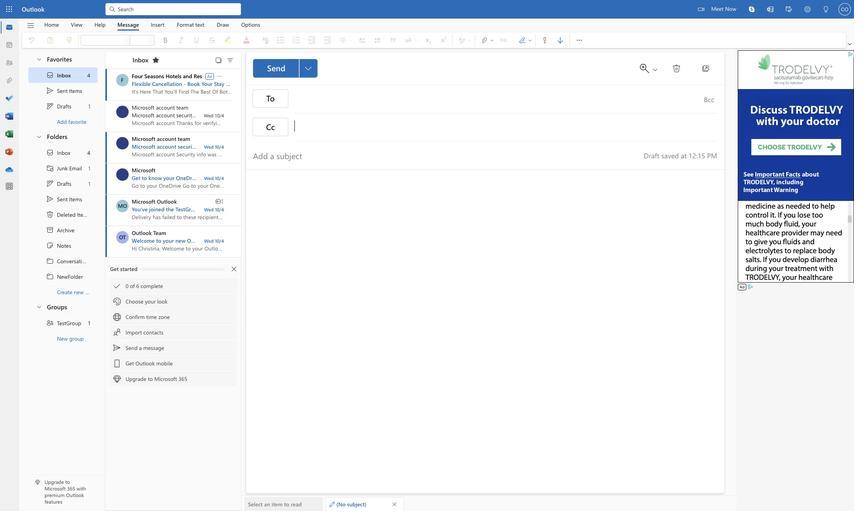 Task type: vqa. For each thing, say whether or not it's contained in the screenshot.
first the  tree item from the top
yes



Task type: describe. For each thing, give the bounding box(es) containing it.
inbox inside inbox 
[[133, 56, 149, 64]]

favorites
[[47, 55, 72, 63]]


[[232, 267, 237, 272]]

up
[[237, 175, 244, 182]]

your right know
[[164, 175, 175, 182]]


[[109, 5, 116, 13]]

1 vertical spatial mobile
[[156, 360, 173, 368]]

mt for microsoft account security info was added
[[119, 140, 127, 147]]

meet now
[[712, 5, 737, 12]]

Cc text field
[[295, 121, 718, 134]]


[[46, 242, 54, 250]]

of
[[130, 283, 135, 290]]

conversation
[[57, 258, 88, 265]]

 
[[519, 36, 533, 44]]

security for was
[[178, 143, 197, 150]]


[[768, 6, 774, 12]]

365 for upgrade to microsoft 365
[[179, 376, 187, 383]]

add favorite
[[57, 118, 86, 125]]

 for  popup button
[[305, 65, 312, 72]]

to for get to know your onedrive – how to back up your pc and mobile
[[142, 175, 147, 182]]


[[216, 198, 223, 206]]

team for verification
[[177, 104, 189, 111]]

pc
[[258, 175, 264, 182]]

add
[[57, 118, 67, 125]]

 drafts for 
[[46, 102, 71, 110]]

your down team
[[163, 237, 174, 245]]

 button
[[743, 0, 762, 19]]

get started
[[110, 266, 138, 273]]

 button
[[213, 55, 224, 66]]

outlook up welcome
[[132, 230, 152, 237]]

1 for  tree item
[[88, 165, 90, 172]]

options
[[241, 21, 260, 28]]

book
[[188, 80, 200, 88]]

outlook inside banner
[[22, 5, 45, 13]]

set your advertising preferences image
[[748, 284, 755, 291]]

files image
[[5, 77, 13, 85]]

 for  conversation history
[[46, 258, 54, 265]]

to
[[266, 93, 275, 104]]

deleted
[[57, 211, 76, 219]]

microsoft account team for microsoft account security info verification
[[132, 104, 189, 111]]

account up the microsoft account security info verification
[[156, 104, 175, 111]]

cancellation
[[152, 80, 182, 88]]

co
[[842, 6, 849, 12]]

 sent items for first  tree item from the top
[[46, 87, 82, 95]]

 tree item
[[28, 223, 98, 238]]

know
[[149, 175, 162, 182]]


[[113, 283, 121, 291]]

 inside tree
[[46, 195, 54, 203]]


[[46, 164, 54, 172]]

ot
[[119, 234, 126, 241]]

–
[[201, 175, 203, 182]]

time
[[146, 314, 157, 321]]

welcome to your new outlook.com account
[[132, 237, 240, 245]]

home button
[[39, 19, 65, 31]]

new group tree item
[[28, 331, 98, 347]]


[[215, 57, 222, 64]]

 testgroup
[[46, 320, 81, 327]]

junk
[[57, 165, 68, 172]]

 tree item for 
[[28, 176, 98, 192]]

item
[[272, 501, 283, 509]]

 tree item
[[28, 207, 98, 223]]

info for verification
[[196, 112, 206, 119]]

 for right  dropdown button
[[576, 36, 584, 44]]

outlook team image
[[116, 232, 129, 244]]

to right how
[[218, 175, 223, 182]]

was
[[210, 143, 219, 150]]

 inside favorites tree
[[46, 87, 54, 95]]

create new folder
[[57, 289, 99, 296]]

 button right font size text box
[[149, 35, 155, 46]]

how
[[205, 175, 216, 182]]

look
[[157, 298, 168, 306]]

upgrade for upgrade to microsoft 365
[[126, 376, 146, 383]]

premium features image
[[35, 481, 40, 486]]

get for get to know your onedrive – how to back up your pc and mobile
[[132, 175, 141, 182]]

with
[[77, 486, 86, 493]]

6
[[136, 283, 139, 290]]

10/4 for onedrive
[[215, 175, 224, 182]]

resorts
[[194, 73, 212, 80]]

account right outlook.com
[[221, 237, 240, 245]]

insert
[[151, 21, 165, 28]]

Add a subject text field
[[246, 146, 634, 165]]

10/4 for verification
[[215, 112, 224, 119]]

outlook link
[[22, 0, 45, 19]]

wed for was
[[204, 144, 214, 150]]

 tree item for 
[[28, 99, 98, 114]]

message
[[143, 345, 164, 352]]

 button for groups
[[32, 300, 45, 315]]

microsoft outlook
[[132, 198, 177, 206]]

bcc
[[705, 95, 715, 104]]

 archive
[[46, 227, 75, 234]]

12:15
[[689, 151, 706, 160]]

 button
[[389, 500, 400, 511]]

welcome
[[132, 237, 155, 245]]

draft
[[644, 151, 660, 160]]

account up microsoft account security info was added
[[157, 135, 176, 143]]

confirm
[[126, 314, 145, 321]]

text
[[196, 21, 204, 28]]

2  tree item from the top
[[28, 269, 98, 285]]

1 horizontal spatial  button
[[572, 33, 588, 48]]


[[702, 64, 711, 73]]

left-rail-appbar navigation
[[2, 19, 17, 179]]

 right font size text box
[[149, 38, 154, 43]]

newfolder
[[57, 273, 83, 281]]


[[749, 6, 756, 12]]

bcc button
[[700, 90, 719, 109]]

 for  deleted items
[[46, 211, 54, 219]]

to button
[[253, 89, 289, 108]]

to for upgrade to microsoft 365 with premium outlook features
[[65, 480, 70, 486]]


[[113, 360, 121, 368]]

premium
[[45, 493, 65, 499]]

wed for verification
[[204, 112, 214, 119]]

microsoft inside upgrade to microsoft 365 with premium outlook features
[[45, 486, 66, 493]]


[[519, 36, 527, 44]]

favorite
[[68, 118, 86, 125]]

 inbox for 1st  tree item from the top of the page
[[46, 71, 71, 79]]

to do image
[[5, 95, 13, 103]]

 conversation history
[[46, 258, 107, 265]]


[[27, 22, 35, 30]]

1  tree item from the top
[[28, 254, 107, 269]]

new inside message list no conversations selected list box
[[176, 237, 186, 245]]

new inside tree item
[[74, 289, 84, 296]]

added
[[221, 143, 236, 150]]

create
[[57, 289, 72, 296]]

 tree item
[[28, 161, 98, 176]]

wed 10/4 for group
[[204, 207, 224, 213]]

microsoft account team image
[[116, 106, 129, 118]]

 for 
[[46, 102, 54, 110]]

 button
[[553, 34, 569, 47]]

you've
[[132, 206, 148, 213]]

m
[[120, 171, 125, 178]]

 for 
[[673, 64, 682, 73]]

Search field
[[117, 5, 237, 13]]

insert button
[[145, 19, 170, 31]]

select
[[248, 501, 263, 509]]

get outlook mobile
[[126, 360, 173, 368]]

Font size text field
[[130, 36, 148, 45]]

testgroup inside message list no conversations selected list box
[[176, 206, 201, 213]]

 button
[[538, 34, 553, 47]]

wed 10/4 for was
[[204, 144, 224, 150]]

upgrade to microsoft 365 with premium outlook features
[[45, 480, 86, 506]]

get to know your onedrive – how to back up your pc and mobile
[[132, 175, 294, 182]]

wed 10/4 for onedrive
[[204, 175, 224, 182]]

send button
[[253, 59, 300, 78]]

microsoft image
[[116, 169, 129, 181]]

info for was
[[199, 143, 208, 150]]

format text
[[177, 21, 204, 28]]

tags group
[[538, 33, 569, 47]]

select a conversation checkbox for get to know your onedrive – how to back up your pc and mobile
[[116, 169, 132, 181]]

items for first  tree item from the bottom
[[69, 196, 82, 203]]

upgrade to microsoft 365
[[126, 376, 187, 383]]

account up know
[[157, 143, 176, 150]]

groups tree item
[[28, 300, 98, 316]]

new
[[57, 335, 68, 343]]

microsoft account team for microsoft account security info was added
[[132, 135, 190, 143]]

tree containing 
[[28, 145, 107, 300]]

 inbox for 2nd  tree item from the top of the page
[[46, 149, 70, 157]]

import
[[126, 329, 142, 337]]

microsoft outlook image
[[116, 200, 129, 213]]

confirm time zone
[[126, 314, 170, 321]]

get for get started
[[110, 266, 119, 273]]

choose
[[126, 298, 144, 306]]

items for first  tree item from the top
[[69, 87, 82, 94]]

a
[[139, 345, 142, 352]]

wed 10/4 for outlook.com
[[204, 238, 224, 244]]

 inside favorites tree
[[46, 71, 54, 79]]

 button
[[228, 263, 240, 276]]



Task type: locate. For each thing, give the bounding box(es) containing it.
1 vertical spatial mt
[[119, 140, 127, 147]]

0 vertical spatial  drafts
[[46, 102, 71, 110]]

0 vertical spatial  sent items
[[46, 87, 82, 95]]

wed 10/4
[[204, 112, 224, 119], [204, 144, 224, 150], [204, 175, 224, 182], [204, 207, 224, 213], [204, 238, 224, 244]]


[[46, 320, 54, 327]]

0 vertical spatial 
[[46, 258, 54, 265]]

info left was
[[199, 143, 208, 150]]

 inbox
[[46, 71, 71, 79], [46, 149, 70, 157]]

0 vertical spatial 365
[[179, 376, 187, 383]]

1 inside favorites tree
[[88, 103, 90, 110]]

team for was
[[178, 135, 190, 143]]

four seasons hotels and resorts image
[[116, 74, 129, 86]]

at
[[681, 151, 687, 160]]

reading pane main content
[[242, 48, 737, 512]]

Select a conversation checkbox
[[116, 106, 132, 118]]

 right 
[[652, 66, 659, 73]]

1 vertical spatial  sent items
[[46, 195, 82, 203]]

Select a conversation checkbox
[[116, 137, 132, 150], [116, 169, 132, 181], [116, 200, 132, 213], [116, 232, 132, 244]]

to for welcome to your new outlook.com account
[[156, 237, 161, 245]]

upgrade for upgrade to microsoft 365 with premium outlook features
[[45, 480, 64, 486]]

2 drafts from the top
[[57, 180, 71, 188]]

inbox inside tree
[[57, 149, 70, 156]]

1 vertical spatial ad
[[740, 285, 745, 290]]

inbox up the  junk email
[[57, 149, 70, 156]]

mt inside microsoft account team icon
[[119, 108, 127, 116]]

1 vertical spatial upgrade
[[45, 480, 64, 486]]

2 wed 10/4 from the top
[[204, 144, 224, 150]]

2 vertical spatial get
[[126, 360, 134, 368]]

 for 
[[46, 180, 54, 188]]

4 down favorites tree item
[[87, 72, 90, 79]]

1 select a conversation checkbox from the top
[[116, 137, 132, 150]]

select a conversation checkbox for microsoft account security info was added
[[116, 137, 132, 150]]

4 wed 10/4 from the top
[[204, 207, 224, 213]]

history
[[90, 258, 107, 265]]

cc button
[[253, 118, 289, 137]]

 tree item up add at top
[[28, 99, 98, 114]]

get right microsoft icon
[[132, 175, 141, 182]]

upgrade right 
[[126, 376, 146, 383]]

0 horizontal spatial group
[[69, 335, 84, 343]]


[[113, 314, 121, 322]]

2 vertical spatial items
[[77, 211, 90, 219]]

5 wed 10/4 from the top
[[204, 238, 224, 244]]

0 horizontal spatial 
[[305, 65, 312, 72]]

message list no conversations selected list box
[[105, 69, 294, 512]]

1 vertical spatial  tree item
[[28, 176, 98, 192]]

1 vertical spatial 
[[216, 73, 223, 79]]

ad up your
[[207, 73, 212, 79]]

0 horizontal spatial 
[[216, 73, 223, 79]]

message list section
[[105, 50, 294, 512]]

 tree item down favorites
[[28, 67, 98, 83]]

1 vertical spatial  tree item
[[28, 192, 98, 207]]

inbox left the 
[[133, 56, 149, 64]]

choose your look
[[126, 298, 168, 306]]

ad inside message list no conversations selected list box
[[207, 73, 212, 79]]

drafts inside tree
[[57, 180, 71, 188]]

drafts inside favorites tree
[[57, 103, 71, 110]]

1 horizontal spatial 
[[849, 42, 852, 46]]

inbox inside favorites tree
[[57, 72, 71, 79]]

1 horizontal spatial 365
[[179, 376, 187, 383]]

 down 
[[46, 258, 54, 265]]

inbox heading
[[123, 52, 162, 69]]

0 vertical spatial 4
[[87, 72, 90, 79]]

0 vertical spatial  button
[[572, 33, 588, 48]]

1 right  testgroup
[[88, 320, 90, 327]]

mt inside microsoft account team image
[[119, 140, 127, 147]]

 right 
[[490, 38, 495, 43]]

testgroup up new group
[[57, 320, 81, 327]]

4 inside favorites tree
[[87, 72, 90, 79]]

 junk email
[[46, 164, 82, 172]]

4
[[87, 72, 90, 79], [87, 149, 90, 156]]

1 vertical spatial inbox
[[57, 72, 71, 79]]

 inside  popup button
[[305, 65, 312, 72]]

testgroup right "the"
[[176, 206, 201, 213]]

outlook inside upgrade to microsoft 365 with premium outlook features
[[66, 493, 84, 499]]

select a conversation checkbox for you've joined the testgroup group
[[116, 200, 132, 213]]

mt
[[119, 108, 127, 116], [119, 140, 127, 147]]

0 vertical spatial and
[[183, 73, 192, 80]]

 inside tree
[[46, 149, 54, 157]]

1  tree item from the top
[[28, 67, 98, 83]]

draw button
[[211, 19, 235, 31]]

2 4 from the top
[[87, 149, 90, 156]]

1 down  tree item
[[88, 180, 90, 188]]

365
[[179, 376, 187, 383], [67, 486, 75, 493]]

2  tree item from the top
[[28, 145, 98, 161]]

and right the pc
[[266, 175, 275, 182]]

 inbox inside favorites tree
[[46, 71, 71, 79]]

 for  newfolder
[[46, 273, 54, 281]]

1 vertical spatial team
[[178, 135, 190, 143]]

 inside  
[[528, 38, 533, 43]]

 for  dropdown button inside the message list no conversations selected list box
[[216, 73, 223, 79]]

 button left folders
[[32, 130, 45, 144]]

microsoft
[[132, 104, 155, 111], [132, 112, 155, 119], [132, 135, 155, 143], [132, 143, 155, 150], [132, 167, 155, 174], [132, 198, 155, 206], [154, 376, 177, 383], [45, 486, 66, 493]]

to left know
[[142, 175, 147, 182]]

1 for  tree item
[[88, 320, 90, 327]]

0 vertical spatial send
[[267, 63, 286, 74]]


[[805, 6, 811, 12]]

1 vertical spatial 
[[46, 149, 54, 157]]

testgroup inside  testgroup
[[57, 320, 81, 327]]

folder
[[85, 289, 99, 296]]

1  tree item from the top
[[28, 83, 98, 99]]

 sent items for first  tree item from the bottom
[[46, 195, 82, 203]]

 button for folders
[[32, 130, 45, 144]]

subject)
[[347, 501, 367, 509]]

 right 
[[576, 36, 584, 44]]

2 sent from the top
[[57, 196, 68, 203]]

2  from the top
[[46, 273, 54, 281]]

sent inside tree
[[57, 196, 68, 203]]

1 sent from the top
[[57, 87, 68, 94]]

outlook.com
[[187, 237, 219, 245]]

 tree item
[[28, 316, 98, 331]]

 right  
[[673, 64, 682, 73]]

0 vertical spatial 
[[576, 36, 584, 44]]

0 horizontal spatial testgroup
[[57, 320, 81, 327]]

ad left set your advertising preferences image
[[740, 285, 745, 290]]

2 vertical spatial inbox
[[57, 149, 70, 156]]

 inside the  
[[490, 38, 495, 43]]

1 vertical spatial 
[[305, 65, 312, 72]]

2 1 from the top
[[88, 165, 90, 172]]

 inside tree
[[46, 180, 54, 188]]

 button left favorites
[[32, 52, 45, 66]]

outlook team
[[132, 230, 166, 237]]

wed 10/4 for verification
[[204, 112, 224, 119]]

0 vertical spatial  tree item
[[28, 67, 98, 83]]

 search field
[[105, 0, 241, 17]]

security for verification
[[177, 112, 195, 119]]

select a conversation checkbox containing mo
[[116, 200, 132, 213]]

new
[[176, 237, 186, 245], [74, 289, 84, 296]]

 button up "stay"
[[216, 72, 223, 80]]


[[576, 36, 584, 44], [216, 73, 223, 79]]

microsoft account security info was added
[[132, 143, 236, 150]]

 drafts down junk at left
[[46, 180, 71, 188]]

1 mt from the top
[[119, 108, 127, 116]]

f
[[121, 76, 124, 84]]

inbox down favorites tree item
[[57, 72, 71, 79]]

 notes
[[46, 242, 71, 250]]

now
[[726, 5, 737, 12]]

 
[[641, 64, 659, 73]]

send inside message list no conversations selected list box
[[126, 345, 138, 352]]

1 wed from the top
[[204, 112, 214, 119]]

drafts for 
[[57, 103, 71, 110]]

your right up
[[245, 175, 256, 182]]

add favorite tree item
[[28, 114, 98, 130]]


[[824, 6, 830, 12]]

security down flexible cancellation - book your stay today
[[177, 112, 195, 119]]

1  from the top
[[46, 102, 54, 110]]

word image
[[5, 113, 13, 121]]

0 vertical spatial group
[[202, 206, 217, 213]]

sent up add at top
[[57, 87, 68, 94]]


[[113, 345, 121, 353]]

zone
[[158, 314, 170, 321]]

0 vertical spatial security
[[177, 112, 195, 119]]

1 vertical spatial new
[[74, 289, 84, 296]]

3 wed from the top
[[204, 175, 214, 182]]

365 inside message list no conversations selected list box
[[179, 376, 187, 383]]

1  from the top
[[46, 258, 54, 265]]

group inside message list no conversations selected list box
[[202, 206, 217, 213]]

microsoft account team up microsoft account security info was added
[[132, 135, 190, 143]]

items right deleted
[[77, 211, 90, 219]]

 inside groups tree item
[[36, 304, 42, 310]]

and
[[183, 73, 192, 80], [266, 175, 275, 182]]

2  drafts from the top
[[46, 180, 71, 188]]

get
[[132, 175, 141, 182], [110, 266, 119, 273], [126, 360, 134, 368]]

mobile up upgrade to microsoft 365
[[156, 360, 173, 368]]

verification
[[207, 112, 233, 119]]

select a conversation checkbox containing ot
[[116, 232, 132, 244]]

 tree item up junk at left
[[28, 145, 98, 161]]

select a conversation checkbox up ot
[[116, 200, 132, 213]]

basic text group
[[81, 33, 451, 48]]

 tree item down junk at left
[[28, 176, 98, 192]]

 button
[[799, 0, 818, 20]]

0 vertical spatial mt
[[119, 108, 127, 116]]

1 horizontal spatial 
[[673, 64, 682, 73]]

to down team
[[156, 237, 161, 245]]

0 horizontal spatial 
[[46, 211, 54, 219]]

1 inside  tree item
[[88, 165, 90, 172]]

 inside folders tree item
[[36, 134, 42, 140]]

 inside  
[[652, 66, 659, 73]]

0 vertical spatial 
[[46, 71, 54, 79]]

team up the microsoft account security info verification
[[177, 104, 189, 111]]

send for send a message
[[126, 345, 138, 352]]

1 horizontal spatial testgroup
[[176, 206, 201, 213]]

 up "stay"
[[216, 73, 223, 79]]

1  sent items from the top
[[46, 87, 82, 95]]

 drafts up add at top
[[46, 102, 71, 110]]

 (no subject)
[[330, 501, 367, 509]]

2  sent items from the top
[[46, 195, 82, 203]]

stay
[[214, 80, 225, 88]]

message
[[118, 21, 139, 28]]

upgrade
[[126, 376, 146, 383], [45, 480, 64, 486]]

clipboard group
[[24, 33, 77, 48]]

 for  dropdown button
[[849, 42, 852, 46]]

1 vertical spatial and
[[266, 175, 275, 182]]

1 1 from the top
[[88, 103, 90, 110]]

0 vertical spatial inbox
[[133, 56, 149, 64]]

 button inside message list no conversations selected list box
[[216, 72, 223, 80]]

1 vertical spatial 
[[46, 195, 54, 203]]

 left newfolder
[[46, 273, 54, 281]]

to left with
[[65, 480, 70, 486]]

outlook up 
[[22, 5, 45, 13]]

1 up add favorite tree item
[[88, 103, 90, 110]]

1  tree item from the top
[[28, 99, 98, 114]]

1 vertical spatial info
[[199, 143, 208, 150]]

favorites tree
[[28, 49, 98, 130]]

flexible cancellation - book your stay today
[[132, 80, 241, 88]]

send for send
[[267, 63, 286, 74]]

0 horizontal spatial and
[[183, 73, 192, 80]]

 button
[[23, 19, 38, 32]]

2 microsoft account team from the top
[[132, 135, 190, 143]]

outlook right premium
[[66, 493, 84, 499]]

 drafts
[[46, 102, 71, 110], [46, 180, 71, 188]]

 up 
[[46, 149, 54, 157]]

 tree item
[[28, 254, 107, 269], [28, 269, 98, 285]]

0 vertical spatial mobile
[[277, 175, 294, 182]]

tab list containing home
[[38, 19, 267, 31]]

 tree item
[[28, 83, 98, 99], [28, 192, 98, 207]]

1 for  tree item corresponding to 
[[88, 103, 90, 110]]

select a conversation checkbox up m
[[116, 137, 132, 150]]


[[481, 36, 489, 44]]

get left started
[[110, 266, 119, 273]]

0 vertical spatial drafts
[[57, 103, 71, 110]]

format text button
[[171, 19, 210, 31]]

 button left the groups
[[32, 300, 45, 315]]

0 vertical spatial 
[[46, 87, 54, 95]]

1  from the top
[[46, 71, 54, 79]]

1 vertical spatial testgroup
[[57, 320, 81, 327]]

1  inbox from the top
[[46, 71, 71, 79]]

your left look
[[145, 298, 156, 306]]

items up  deleted items
[[69, 196, 82, 203]]

mt down microsoft account team icon
[[119, 140, 127, 147]]

1 vertical spatial drafts
[[57, 180, 71, 188]]

 right send button
[[305, 65, 312, 72]]

0 vertical spatial  tree item
[[28, 83, 98, 99]]

groups
[[47, 303, 67, 311]]

0 horizontal spatial send
[[126, 345, 138, 352]]

view
[[71, 21, 82, 28]]

2 select a conversation checkbox from the top
[[116, 169, 132, 181]]

 tree item
[[28, 99, 98, 114], [28, 176, 98, 192]]

 button for favorites
[[32, 52, 45, 66]]

10/4 for outlook.com
[[215, 238, 224, 244]]

1 vertical spatial 
[[46, 273, 54, 281]]

 tree item up newfolder
[[28, 254, 107, 269]]

 inbox up junk at left
[[46, 149, 70, 157]]

saved
[[662, 151, 680, 160]]

group right 'new'
[[69, 335, 84, 343]]

to for upgrade to microsoft 365
[[148, 376, 153, 383]]

0 vertical spatial microsoft account team
[[132, 104, 189, 111]]

group inside new group tree item
[[69, 335, 84, 343]]

 inside tree item
[[46, 211, 54, 219]]

 button
[[299, 59, 318, 78]]

1  drafts from the top
[[46, 102, 71, 110]]

 left favorites
[[36, 56, 42, 62]]

 sent items inside tree
[[46, 195, 82, 203]]

account down cancellation on the top left of the page
[[156, 112, 175, 119]]

create new folder tree item
[[28, 285, 99, 300]]

select a conversation checkbox down microsoft outlook icon
[[116, 232, 132, 244]]

4 1 from the top
[[88, 320, 90, 327]]

send left a
[[126, 345, 138, 352]]

0 horizontal spatial ad
[[207, 73, 212, 79]]

 tree item down favorites tree item
[[28, 83, 98, 99]]

draft saved at 12:15 pm
[[644, 151, 718, 160]]

group
[[202, 206, 217, 213], [69, 335, 84, 343]]

 button
[[224, 55, 237, 66]]

1 right email
[[88, 165, 90, 172]]

send down basic text group on the top
[[267, 63, 286, 74]]

calendar image
[[5, 42, 13, 49]]

application containing send
[[0, 0, 855, 512]]

1 horizontal spatial send
[[267, 63, 286, 74]]

application
[[0, 0, 855, 512]]

four seasons hotels and resorts
[[132, 73, 212, 80]]

started
[[120, 266, 138, 273]]

4 select a conversation checkbox from the top
[[116, 232, 132, 244]]

get for get outlook mobile
[[126, 360, 134, 368]]

1 vertical spatial sent
[[57, 196, 68, 203]]

group down how
[[202, 206, 217, 213]]

seasons
[[145, 73, 164, 80]]

 button inside groups tree item
[[32, 300, 45, 315]]

outlook banner
[[0, 0, 855, 20]]

1 horizontal spatial new
[[176, 237, 186, 245]]

 right 
[[528, 38, 533, 43]]

to inside upgrade to microsoft 365 with premium outlook features
[[65, 480, 70, 486]]

1 vertical spatial microsoft account team
[[132, 135, 190, 143]]

1 vertical spatial items
[[69, 196, 82, 203]]

365 for upgrade to microsoft 365 with premium outlook features
[[67, 486, 75, 493]]

more apps image
[[5, 183, 13, 191]]

tree
[[28, 145, 107, 300]]

1 horizontal spatial 
[[576, 36, 584, 44]]

1 vertical spatial 365
[[67, 486, 75, 493]]

0 horizontal spatial  button
[[216, 72, 223, 80]]

0 horizontal spatial 365
[[67, 486, 75, 493]]

testgroup
[[176, 206, 201, 213], [57, 320, 81, 327]]

1 vertical spatial  inbox
[[46, 149, 70, 157]]

 sent items up  tree item
[[46, 195, 82, 203]]

0 vertical spatial team
[[177, 104, 189, 111]]


[[46, 258, 54, 265], [46, 273, 54, 281]]

2  from the top
[[46, 180, 54, 188]]

 tree item up deleted
[[28, 192, 98, 207]]

1 vertical spatial group
[[69, 335, 84, 343]]

upgrade inside message list no conversations selected list box
[[126, 376, 146, 383]]

0 horizontal spatial mobile
[[156, 360, 173, 368]]

outlook down send a message
[[136, 360, 155, 368]]

help button
[[89, 19, 112, 31]]

drafts down the  junk email
[[57, 180, 71, 188]]

 down favorites
[[46, 87, 54, 95]]

2  tree item from the top
[[28, 176, 98, 192]]

1 vertical spatial 4
[[87, 149, 90, 156]]

3 select a conversation checkbox from the top
[[116, 200, 132, 213]]

to inside select an item to read button
[[284, 501, 290, 509]]

sent inside favorites tree
[[57, 87, 68, 94]]

new left outlook.com
[[176, 237, 186, 245]]

items inside  deleted items
[[77, 211, 90, 219]]

1 vertical spatial  tree item
[[28, 145, 98, 161]]

an
[[264, 501, 270, 509]]

3 1 from the top
[[88, 180, 90, 188]]


[[330, 502, 335, 508]]

 button inside favorites tree item
[[32, 52, 45, 66]]

 tree item up 'create'
[[28, 269, 98, 285]]

upgrade inside upgrade to microsoft 365 with premium outlook features
[[45, 480, 64, 486]]

4 up  tree item
[[87, 149, 90, 156]]

1 vertical spatial get
[[110, 266, 119, 273]]

 up  tree item
[[46, 195, 54, 203]]

draw
[[217, 21, 229, 28]]

 button down message 'button'
[[124, 35, 130, 46]]

 drafts inside tree
[[46, 180, 71, 188]]

 button inside folders tree item
[[32, 130, 45, 144]]

0 vertical spatial new
[[176, 237, 186, 245]]

excel image
[[5, 131, 13, 138]]

select a conversation checkbox containing m
[[116, 169, 132, 181]]

365 inside upgrade to microsoft 365 with premium outlook features
[[67, 486, 75, 493]]

to left read
[[284, 501, 290, 509]]

2 mt from the top
[[119, 140, 127, 147]]

to
[[142, 175, 147, 182], [218, 175, 223, 182], [156, 237, 161, 245], [148, 376, 153, 383], [65, 480, 70, 486], [284, 501, 290, 509]]

 up 
[[46, 211, 54, 219]]

mt for microsoft account security info verification
[[119, 108, 127, 116]]

tab list
[[38, 19, 267, 31]]

 tree item
[[28, 238, 98, 254]]

 inside favorites tree
[[46, 102, 54, 110]]

account
[[156, 104, 175, 111], [156, 112, 175, 119], [157, 135, 176, 143], [157, 143, 176, 150], [221, 237, 240, 245]]

5 wed from the top
[[204, 238, 214, 244]]

10/4 for was
[[215, 144, 224, 150]]

10/4 for group
[[215, 207, 224, 213]]

items inside favorites tree
[[69, 87, 82, 94]]

0 horizontal spatial new
[[74, 289, 84, 296]]

cc
[[266, 121, 275, 132]]

Font text field
[[81, 36, 124, 45]]

 sent items inside favorites tree
[[46, 87, 82, 95]]

2  inbox from the top
[[46, 149, 70, 157]]

microsoft account team image
[[116, 137, 129, 150]]

and up flexible cancellation - book your stay today
[[183, 73, 192, 80]]

1 drafts from the top
[[57, 103, 71, 110]]

 inside message list no conversations selected list box
[[216, 73, 223, 79]]

mail image
[[5, 24, 13, 31]]

drafts up add favorite tree item
[[57, 103, 71, 110]]

2  from the top
[[46, 149, 54, 157]]

 tree item
[[28, 67, 98, 83], [28, 145, 98, 161]]

0 vertical spatial upgrade
[[126, 376, 146, 383]]

folders tree item
[[28, 130, 98, 145]]

 inside favorites tree item
[[36, 56, 42, 62]]

 drafts inside favorites tree
[[46, 102, 71, 110]]

powerpoint image
[[5, 149, 13, 156]]

 inside button
[[673, 64, 682, 73]]

0 vertical spatial sent
[[57, 87, 68, 94]]

2  tree item from the top
[[28, 192, 98, 207]]

0 vertical spatial testgroup
[[176, 206, 201, 213]]

select a conversation checkbox up mo
[[116, 169, 132, 181]]

1 horizontal spatial mobile
[[277, 175, 294, 182]]

1
[[88, 103, 90, 110], [88, 165, 90, 172], [88, 180, 90, 188], [88, 320, 90, 327]]

flexible
[[132, 80, 151, 88]]

people image
[[5, 59, 13, 67]]

0 vertical spatial 
[[46, 102, 54, 110]]

1 horizontal spatial group
[[202, 206, 217, 213]]

1 inside  tree item
[[88, 320, 90, 327]]

to down get outlook mobile in the bottom left of the page
[[148, 376, 153, 383]]

4 wed from the top
[[204, 207, 214, 213]]

onedrive image
[[5, 166, 13, 174]]

0 horizontal spatial upgrade
[[45, 480, 64, 486]]

microsoft account team
[[132, 104, 189, 111], [132, 135, 190, 143]]

select a conversation checkbox containing mt
[[116, 137, 132, 150]]

favorites tree item
[[28, 52, 98, 67]]

security left was
[[178, 143, 197, 150]]

0 vertical spatial items
[[69, 87, 82, 94]]

features
[[45, 499, 62, 506]]

 drafts for 
[[46, 180, 71, 188]]

0 vertical spatial info
[[196, 112, 206, 119]]

send inside button
[[267, 63, 286, 74]]

1 for  tree item associated with 
[[88, 180, 90, 188]]


[[113, 376, 121, 384]]

wed for group
[[204, 207, 214, 213]]

 down favorites
[[46, 71, 54, 79]]

2  from the top
[[46, 195, 54, 203]]

 button
[[572, 33, 588, 48], [216, 72, 223, 80]]

 left the groups
[[36, 304, 42, 310]]

 button
[[666, 59, 689, 78]]

drafts for 
[[57, 180, 71, 188]]

 inbox inside tree
[[46, 149, 70, 157]]

1 vertical spatial 
[[46, 211, 54, 219]]

team up microsoft account security info was added
[[178, 135, 190, 143]]

0 vertical spatial 
[[673, 64, 682, 73]]

0 vertical spatial ad
[[207, 73, 212, 79]]

include group
[[477, 33, 534, 48]]

1 4 from the top
[[87, 72, 90, 79]]

3 wed 10/4 from the top
[[204, 175, 224, 182]]

 left font size text box
[[125, 38, 130, 43]]

upgrade up premium
[[45, 480, 64, 486]]

get right 
[[126, 360, 134, 368]]

1 vertical spatial security
[[178, 143, 197, 150]]

1  from the top
[[46, 87, 54, 95]]

outlook up "the"
[[157, 198, 177, 206]]

items up favorite
[[69, 87, 82, 94]]

wed for outlook.com
[[204, 238, 214, 244]]

1 vertical spatial  button
[[216, 72, 223, 80]]

1 horizontal spatial ad
[[740, 285, 745, 290]]

your
[[164, 175, 175, 182], [245, 175, 256, 182], [163, 237, 174, 245], [145, 298, 156, 306]]

1 vertical spatial send
[[126, 345, 138, 352]]

2 wed from the top
[[204, 144, 214, 150]]

 inside  dropdown button
[[849, 42, 852, 46]]

wed for onedrive
[[204, 175, 214, 182]]

1 horizontal spatial upgrade
[[126, 376, 146, 383]]

0 vertical spatial  tree item
[[28, 99, 98, 114]]

 button right 
[[572, 33, 588, 48]]

1 vertical spatial 
[[46, 180, 54, 188]]

1 wed 10/4 from the top
[[204, 112, 224, 119]]

1 horizontal spatial and
[[266, 175, 275, 182]]

items for  tree item
[[77, 211, 90, 219]]

0 vertical spatial  inbox
[[46, 71, 71, 79]]

select a conversation checkbox for welcome to your new outlook.com account
[[116, 232, 132, 244]]

1 microsoft account team from the top
[[132, 104, 189, 111]]

0 vertical spatial get
[[132, 175, 141, 182]]

microsoft account team up the microsoft account security info verification
[[132, 104, 189, 111]]

1 vertical spatial  drafts
[[46, 180, 71, 188]]

info left verification
[[196, 112, 206, 119]]


[[113, 298, 121, 306]]

0 vertical spatial 
[[849, 42, 852, 46]]



